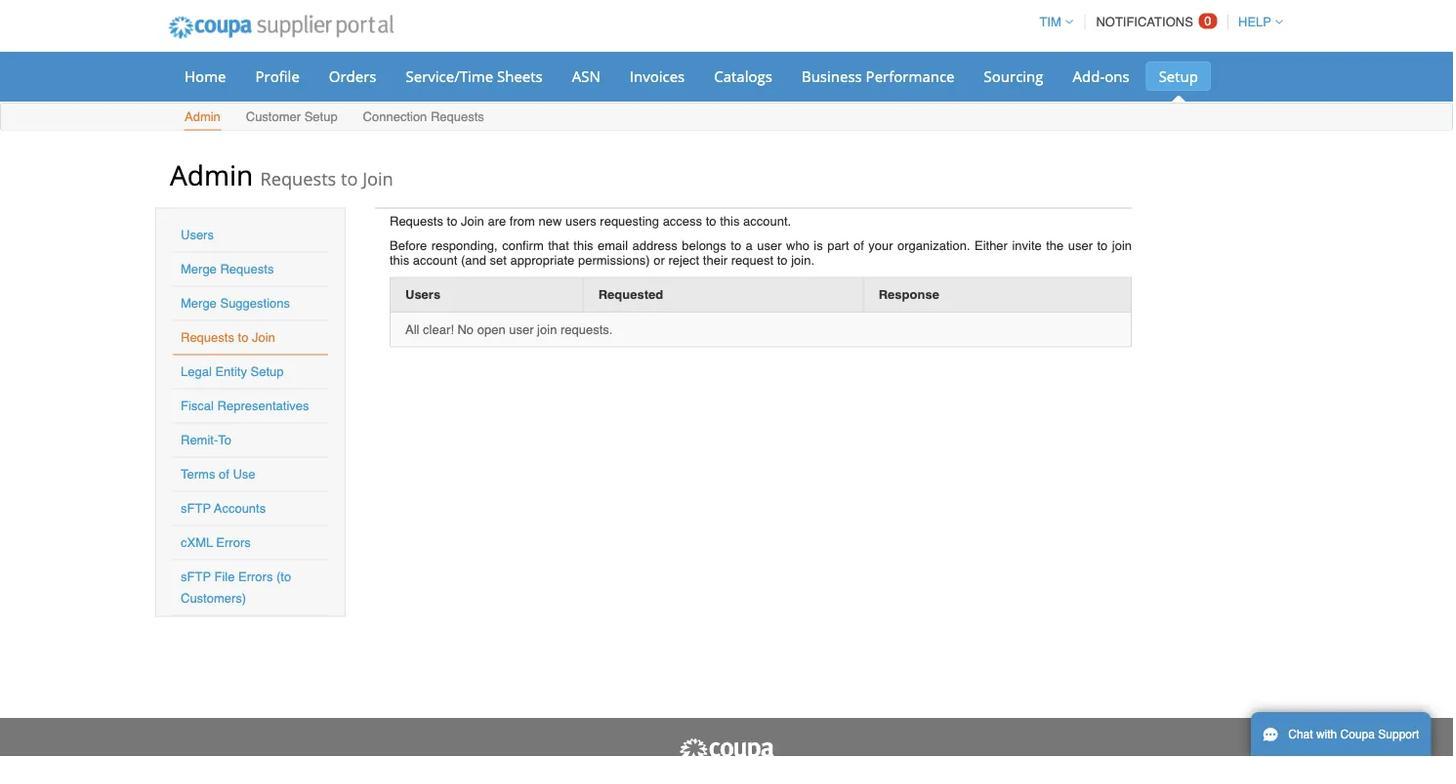 Task type: locate. For each thing, give the bounding box(es) containing it.
cxml errors link
[[181, 535, 251, 550]]

chat
[[1289, 728, 1314, 742]]

0 vertical spatial sftp
[[181, 501, 211, 516]]

errors down accounts
[[216, 535, 251, 550]]

0 vertical spatial of
[[854, 238, 865, 253]]

0 horizontal spatial this
[[390, 253, 410, 267]]

remit-to
[[181, 433, 232, 447]]

users up all
[[405, 287, 441, 302]]

1 vertical spatial errors
[[238, 570, 273, 584]]

sftp for sftp file errors (to customers)
[[181, 570, 211, 584]]

1 vertical spatial of
[[219, 467, 229, 482]]

merge down merge requests link
[[181, 296, 217, 311]]

1 vertical spatial admin
[[170, 156, 253, 193]]

account.
[[744, 213, 792, 228]]

requests up the "before"
[[390, 213, 444, 228]]

customer setup link
[[245, 105, 339, 130]]

file
[[214, 570, 235, 584]]

sftp file errors (to customers) link
[[181, 570, 291, 606]]

1 vertical spatial sftp
[[181, 570, 211, 584]]

orders link
[[316, 62, 389, 91]]

0 vertical spatial coupa supplier portal image
[[155, 3, 407, 52]]

sftp file errors (to customers)
[[181, 570, 291, 606]]

users up merge requests link
[[181, 228, 214, 242]]

2 sftp from the top
[[181, 570, 211, 584]]

setup
[[1159, 66, 1199, 86], [305, 109, 338, 124], [251, 364, 284, 379]]

0 vertical spatial setup
[[1159, 66, 1199, 86]]

join inside requests to join are from new users requesting access to this account. before responding, confirm that this email address belongs to a user who is part of your organization. either invite the user to join this account (and set appropriate permissions) or reject their request to join.
[[461, 213, 484, 228]]

permissions)
[[578, 253, 650, 267]]

0 vertical spatial users
[[181, 228, 214, 242]]

sftp up customers)
[[181, 570, 211, 584]]

coupa
[[1341, 728, 1376, 742]]

1 horizontal spatial user
[[757, 238, 782, 253]]

set
[[490, 253, 507, 267]]

0 horizontal spatial join
[[537, 322, 557, 337]]

a
[[746, 238, 753, 253]]

of left use
[[219, 467, 229, 482]]

admin down home link
[[185, 109, 221, 124]]

1 vertical spatial coupa supplier portal image
[[678, 738, 776, 757]]

errors
[[216, 535, 251, 550], [238, 570, 273, 584]]

0 vertical spatial errors
[[216, 535, 251, 550]]

1 horizontal spatial users
[[405, 287, 441, 302]]

user right the
[[1069, 238, 1093, 253]]

setup right the customer
[[305, 109, 338, 124]]

requests up suggestions
[[220, 262, 274, 277]]

sftp accounts
[[181, 501, 266, 516]]

tim link
[[1031, 15, 1074, 29]]

1 vertical spatial merge
[[181, 296, 217, 311]]

2 horizontal spatial setup
[[1159, 66, 1199, 86]]

2 vertical spatial setup
[[251, 364, 284, 379]]

no
[[458, 322, 474, 337]]

terms of use link
[[181, 467, 256, 482]]

requests down service/time
[[431, 109, 485, 124]]

profile link
[[243, 62, 312, 91]]

tim
[[1040, 15, 1062, 29]]

admin
[[185, 109, 221, 124], [170, 156, 253, 193]]

join right the
[[1113, 238, 1132, 253]]

2 merge from the top
[[181, 296, 217, 311]]

1 horizontal spatial coupa supplier portal image
[[678, 738, 776, 757]]

merge requests link
[[181, 262, 274, 277]]

response
[[879, 287, 940, 302]]

1 merge from the top
[[181, 262, 217, 277]]

help
[[1239, 15, 1272, 29]]

0 vertical spatial join
[[363, 166, 394, 191]]

0 horizontal spatial join
[[252, 330, 275, 345]]

this down users
[[574, 238, 594, 253]]

this left account
[[390, 253, 410, 267]]

sftp up cxml
[[181, 501, 211, 516]]

coupa supplier portal image
[[155, 3, 407, 52], [678, 738, 776, 757]]

notifications
[[1097, 15, 1194, 29]]

user right open
[[509, 322, 534, 337]]

sftp
[[181, 501, 211, 516], [181, 570, 211, 584]]

join
[[1113, 238, 1132, 253], [537, 322, 557, 337]]

of right "part"
[[854, 238, 865, 253]]

belongs
[[682, 238, 727, 253]]

(to
[[277, 570, 291, 584]]

sftp inside sftp file errors (to customers)
[[181, 570, 211, 584]]

requests inside the admin requests to join
[[260, 166, 336, 191]]

user right a
[[757, 238, 782, 253]]

confirm
[[502, 238, 544, 253]]

join down suggestions
[[252, 330, 275, 345]]

merge for merge requests
[[181, 262, 217, 277]]

all
[[405, 322, 420, 337]]

to
[[341, 166, 358, 191], [447, 213, 458, 228], [706, 213, 717, 228], [731, 238, 742, 253], [1098, 238, 1108, 253], [777, 253, 788, 267], [238, 330, 249, 345]]

merge suggestions
[[181, 296, 290, 311]]

1 horizontal spatial of
[[854, 238, 865, 253]]

1 horizontal spatial this
[[574, 238, 594, 253]]

setup inside "link"
[[1159, 66, 1199, 86]]

fiscal representatives
[[181, 399, 309, 413]]

accounts
[[214, 501, 266, 516]]

0 vertical spatial admin
[[185, 109, 221, 124]]

join
[[363, 166, 394, 191], [461, 213, 484, 228], [252, 330, 275, 345]]

admin down admin link
[[170, 156, 253, 193]]

1 horizontal spatial join
[[1113, 238, 1132, 253]]

requests to join link
[[181, 330, 275, 345]]

either
[[975, 238, 1008, 253]]

navigation containing notifications 0
[[1031, 3, 1284, 41]]

1 vertical spatial join
[[461, 213, 484, 228]]

setup up representatives
[[251, 364, 284, 379]]

1 horizontal spatial join
[[363, 166, 394, 191]]

join for requests to join
[[252, 330, 275, 345]]

2 vertical spatial join
[[252, 330, 275, 345]]

service/time sheets
[[406, 66, 543, 86]]

2 horizontal spatial join
[[461, 213, 484, 228]]

join left requests.
[[537, 322, 557, 337]]

merge
[[181, 262, 217, 277], [181, 296, 217, 311]]

this up belongs
[[720, 213, 740, 228]]

cxml
[[181, 535, 213, 550]]

their
[[703, 253, 728, 267]]

join down 'connection'
[[363, 166, 394, 191]]

responding,
[[432, 238, 498, 253]]

is
[[814, 238, 823, 253]]

0 vertical spatial join
[[1113, 238, 1132, 253]]

join left are
[[461, 213, 484, 228]]

invite
[[1013, 238, 1042, 253]]

requests for merge
[[220, 262, 274, 277]]

1 sftp from the top
[[181, 501, 211, 516]]

1 horizontal spatial setup
[[305, 109, 338, 124]]

merge requests
[[181, 262, 274, 277]]

business performance
[[802, 66, 955, 86]]

catalogs
[[714, 66, 773, 86]]

0 horizontal spatial of
[[219, 467, 229, 482]]

users link
[[181, 228, 214, 242]]

join inside requests to join are from new users requesting access to this account. before responding, confirm that this email address belongs to a user who is part of your organization. either invite the user to join this account (and set appropriate permissions) or reject their request to join.
[[1113, 238, 1132, 253]]

setup down notifications 0
[[1159, 66, 1199, 86]]

access
[[663, 213, 703, 228]]

to
[[218, 433, 232, 447]]

1 vertical spatial join
[[537, 322, 557, 337]]

suggestions
[[220, 296, 290, 311]]

requests down customer setup link
[[260, 166, 336, 191]]

users
[[181, 228, 214, 242], [405, 287, 441, 302]]

requests for admin
[[260, 166, 336, 191]]

this
[[720, 213, 740, 228], [574, 238, 594, 253], [390, 253, 410, 267]]

orders
[[329, 66, 377, 86]]

chat with coupa support button
[[1252, 712, 1432, 757]]

navigation
[[1031, 3, 1284, 41]]

of
[[854, 238, 865, 253], [219, 467, 229, 482]]

0 vertical spatial merge
[[181, 262, 217, 277]]

address
[[633, 238, 678, 253]]

merge down users 'link'
[[181, 262, 217, 277]]

errors left (to
[[238, 570, 273, 584]]

admin link
[[184, 105, 222, 130]]



Task type: describe. For each thing, give the bounding box(es) containing it.
organization.
[[898, 238, 971, 253]]

admin for admin
[[185, 109, 221, 124]]

notifications 0
[[1097, 14, 1212, 29]]

home link
[[172, 62, 239, 91]]

users
[[566, 213, 597, 228]]

add-ons
[[1073, 66, 1130, 86]]

entity
[[215, 364, 247, 379]]

new
[[539, 213, 562, 228]]

connection
[[363, 109, 427, 124]]

with
[[1317, 728, 1338, 742]]

admin requests to join
[[170, 156, 394, 193]]

asn
[[572, 66, 601, 86]]

part
[[828, 238, 850, 253]]

request
[[732, 253, 774, 267]]

requesting
[[600, 213, 660, 228]]

add-
[[1073, 66, 1105, 86]]

sourcing
[[984, 66, 1044, 86]]

business performance link
[[789, 62, 968, 91]]

0 horizontal spatial users
[[181, 228, 214, 242]]

who
[[787, 238, 810, 253]]

terms
[[181, 467, 215, 482]]

help link
[[1230, 15, 1284, 29]]

requests to join are from new users requesting access to this account. before responding, confirm that this email address belongs to a user who is part of your organization. either invite the user to join this account (and set appropriate permissions) or reject their request to join.
[[390, 213, 1132, 267]]

appropriate
[[511, 253, 575, 267]]

legal entity setup link
[[181, 364, 284, 379]]

1 vertical spatial setup
[[305, 109, 338, 124]]

reject
[[669, 253, 700, 267]]

from
[[510, 213, 535, 228]]

sourcing link
[[972, 62, 1057, 91]]

merge for merge suggestions
[[181, 296, 217, 311]]

2 horizontal spatial this
[[720, 213, 740, 228]]

join.
[[792, 253, 815, 267]]

requested
[[599, 287, 664, 302]]

performance
[[866, 66, 955, 86]]

join for requests to join are from new users requesting access to this account. before responding, confirm that this email address belongs to a user who is part of your organization. either invite the user to join this account (and set appropriate permissions) or reject their request to join.
[[461, 213, 484, 228]]

ons
[[1105, 66, 1130, 86]]

admin for admin requests to join
[[170, 156, 253, 193]]

email
[[598, 238, 628, 253]]

invoices link
[[617, 62, 698, 91]]

representatives
[[217, 399, 309, 413]]

invoices
[[630, 66, 685, 86]]

0 horizontal spatial setup
[[251, 364, 284, 379]]

0 horizontal spatial coupa supplier portal image
[[155, 3, 407, 52]]

or
[[654, 253, 665, 267]]

home
[[185, 66, 226, 86]]

asn link
[[560, 62, 613, 91]]

errors inside sftp file errors (to customers)
[[238, 570, 273, 584]]

requests for connection
[[431, 109, 485, 124]]

business
[[802, 66, 862, 86]]

service/time
[[406, 66, 494, 86]]

fiscal representatives link
[[181, 399, 309, 413]]

customer
[[246, 109, 301, 124]]

requests up legal
[[181, 330, 234, 345]]

join inside the admin requests to join
[[363, 166, 394, 191]]

requests.
[[561, 322, 613, 337]]

remit-to link
[[181, 433, 232, 447]]

your
[[869, 238, 894, 253]]

catalogs link
[[702, 62, 785, 91]]

1 vertical spatial users
[[405, 287, 441, 302]]

profile
[[256, 66, 300, 86]]

customers)
[[181, 591, 246, 606]]

merge suggestions link
[[181, 296, 290, 311]]

to inside the admin requests to join
[[341, 166, 358, 191]]

open
[[477, 322, 506, 337]]

connection requests
[[363, 109, 485, 124]]

before
[[390, 238, 427, 253]]

the
[[1047, 238, 1064, 253]]

terms of use
[[181, 467, 256, 482]]

sftp for sftp accounts
[[181, 501, 211, 516]]

sftp accounts link
[[181, 501, 266, 516]]

of inside requests to join are from new users requesting access to this account. before responding, confirm that this email address belongs to a user who is part of your organization. either invite the user to join this account (and set appropriate permissions) or reject their request to join.
[[854, 238, 865, 253]]

chat with coupa support
[[1289, 728, 1420, 742]]

legal
[[181, 364, 212, 379]]

fiscal
[[181, 399, 214, 413]]

add-ons link
[[1061, 62, 1143, 91]]

0 horizontal spatial user
[[509, 322, 534, 337]]

customer setup
[[246, 109, 338, 124]]

use
[[233, 467, 256, 482]]

setup link
[[1147, 62, 1212, 91]]

cxml errors
[[181, 535, 251, 550]]

remit-
[[181, 433, 218, 447]]

that
[[548, 238, 570, 253]]

sheets
[[497, 66, 543, 86]]

all clear! no open user join requests.
[[405, 322, 613, 337]]

2 horizontal spatial user
[[1069, 238, 1093, 253]]

requests inside requests to join are from new users requesting access to this account. before responding, confirm that this email address belongs to a user who is part of your organization. either invite the user to join this account (and set appropriate permissions) or reject their request to join.
[[390, 213, 444, 228]]

(and
[[461, 253, 487, 267]]

support
[[1379, 728, 1420, 742]]

legal entity setup
[[181, 364, 284, 379]]



Task type: vqa. For each thing, say whether or not it's contained in the screenshot.
Merge corresponding to Merge Requests
yes



